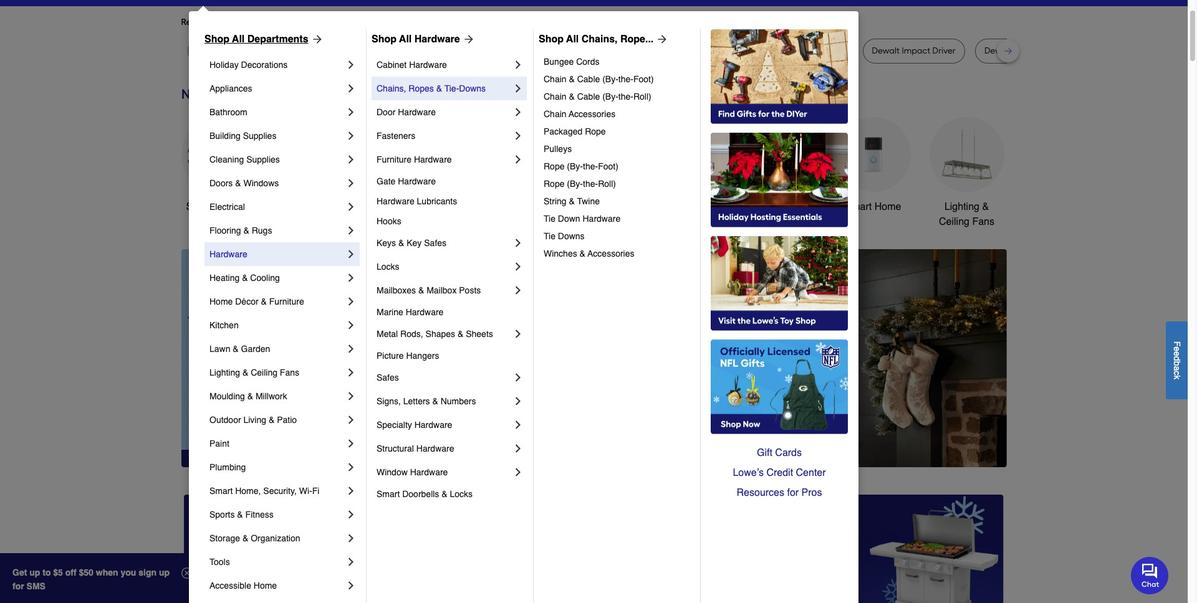 Task type: vqa. For each thing, say whether or not it's contained in the screenshot.
'DRILL'
yes



Task type: locate. For each thing, give the bounding box(es) containing it.
up to 35 percent off select small appliances. image
[[464, 495, 724, 604]]

chevron right image for cleaning supplies
[[345, 153, 357, 166]]

lighting & ceiling fans
[[939, 201, 995, 228], [210, 368, 299, 378]]

arrow right image
[[460, 33, 475, 46], [984, 359, 996, 371]]

chain for chain & cable (by-the-roll)
[[544, 92, 567, 102]]

4 drill from the left
[[1015, 46, 1029, 56]]

driver
[[528, 46, 551, 56], [820, 46, 844, 56], [933, 46, 956, 56]]

dewalt for dewalt drill bit
[[328, 46, 356, 56]]

0 horizontal spatial you
[[295, 17, 309, 27]]

1 up from the left
[[29, 568, 40, 578]]

1 horizontal spatial lighting
[[945, 201, 980, 213]]

chain up chain accessories
[[544, 92, 567, 102]]

chain
[[544, 74, 567, 84], [544, 92, 567, 102], [544, 109, 567, 119]]

roll)
[[634, 92, 652, 102], [598, 179, 616, 189]]

0 horizontal spatial driver
[[528, 46, 551, 56]]

chevron right image for accessible home
[[345, 580, 357, 592]]

2 horizontal spatial driver
[[933, 46, 956, 56]]

bathroom
[[210, 107, 247, 117], [758, 201, 802, 213]]

accessible
[[210, 581, 251, 591]]

3 drill from the left
[[746, 46, 761, 56]]

bit for dewalt drill bit set
[[1031, 46, 1042, 56]]

supplies for building supplies
[[243, 131, 277, 141]]

chevron right image for locks
[[512, 261, 525, 273]]

supplies up cleaning supplies
[[243, 131, 277, 141]]

1 vertical spatial safes
[[377, 373, 399, 383]]

hardware down the kitchen faucets
[[583, 214, 621, 224]]

1 vertical spatial furniture
[[269, 297, 304, 307]]

more suggestions for you link
[[319, 16, 430, 29]]

home
[[875, 201, 901, 213], [210, 297, 233, 307], [254, 581, 277, 591]]

accessories down tie downs link
[[588, 249, 635, 259]]

arrow right image inside shop all hardware link
[[460, 33, 475, 46]]

arrow right image down 'more'
[[308, 33, 323, 46]]

home inside smart home link
[[875, 201, 901, 213]]

chevron right image for furniture hardware
[[512, 153, 525, 166]]

tools down storage
[[210, 558, 230, 568]]

chain down bungee
[[544, 74, 567, 84]]

hangers
[[406, 351, 439, 361]]

arrow right image
[[308, 33, 323, 46], [654, 33, 669, 46]]

chevron right image for hardware
[[345, 248, 357, 261]]

furniture hardware link
[[377, 148, 512, 172]]

0 vertical spatial bathroom
[[210, 107, 247, 117]]

1 vertical spatial chain
[[544, 92, 567, 102]]

3 impact from the left
[[902, 46, 931, 56]]

1 horizontal spatial ceiling
[[939, 216, 970, 228]]

4 dewalt from the left
[[985, 46, 1012, 56]]

chains, down cabinet
[[377, 84, 406, 94]]

1 horizontal spatial smart
[[377, 490, 400, 500]]

chevron right image
[[345, 59, 357, 71], [512, 59, 525, 71], [512, 82, 525, 95], [345, 106, 357, 118], [512, 130, 525, 142], [345, 153, 357, 166], [345, 177, 357, 190], [345, 225, 357, 237], [345, 248, 357, 261], [512, 261, 525, 273], [512, 328, 525, 341], [345, 343, 357, 355], [345, 367, 357, 379], [512, 372, 525, 384], [512, 395, 525, 408], [345, 414, 357, 427], [345, 438, 357, 450], [512, 443, 525, 455], [345, 485, 357, 498], [345, 556, 357, 569], [345, 580, 357, 592]]

0 vertical spatial home
[[875, 201, 901, 213]]

0 horizontal spatial shop
[[205, 34, 230, 45]]

1 vertical spatial locks
[[450, 490, 473, 500]]

fasteners
[[377, 131, 416, 141]]

rope (by-the-foot) link
[[544, 158, 692, 175]]

2 drill from the left
[[592, 46, 607, 56]]

holiday decorations link
[[210, 53, 345, 77]]

tie for tie downs
[[544, 231, 556, 241]]

chevron right image for tools
[[345, 556, 357, 569]]

e up d
[[1173, 347, 1182, 352]]

2 chain from the top
[[544, 92, 567, 102]]

0 vertical spatial arrow right image
[[460, 33, 475, 46]]

arrow right image up bungee cords link at the top of the page
[[654, 33, 669, 46]]

shop all chains, rope...
[[539, 34, 654, 45]]

supplies inside 'link'
[[246, 155, 280, 165]]

locks down keys
[[377, 262, 400, 272]]

tie
[[544, 214, 556, 224], [544, 231, 556, 241]]

the- down chain & cable (by-the-foot) link
[[619, 92, 634, 102]]

1 horizontal spatial impact
[[790, 46, 818, 56]]

1 vertical spatial kitchen
[[210, 321, 239, 331]]

twine
[[577, 196, 600, 206]]

picture
[[377, 351, 404, 361]]

get up to 2 free select tools or batteries when you buy 1 with select purchases. image
[[184, 495, 444, 604]]

outdoor down the moulding
[[210, 415, 241, 425]]

you for recommended searches for you
[[295, 17, 309, 27]]

arrow right image inside shop all departments link
[[308, 33, 323, 46]]

1 horizontal spatial set
[[1044, 46, 1056, 56]]

arrow right image for shop all chains, rope...
[[654, 33, 669, 46]]

0 vertical spatial lighting & ceiling fans
[[939, 201, 995, 228]]

1 driver from the left
[[528, 46, 551, 56]]

0 vertical spatial kitchen
[[557, 201, 590, 213]]

arrow right image for shop all departments
[[308, 33, 323, 46]]

rope inside packaged rope link
[[585, 127, 606, 137]]

structural hardware
[[377, 444, 454, 454]]

2 dewalt from the left
[[716, 46, 744, 56]]

outdoor inside the outdoor tools & equipment
[[651, 201, 687, 213]]

flooring
[[210, 226, 241, 236]]

accessories
[[569, 109, 616, 119], [588, 249, 635, 259]]

0 vertical spatial outdoor
[[651, 201, 687, 213]]

2 shop from the left
[[372, 34, 397, 45]]

1 cable from the top
[[577, 74, 600, 84]]

1 e from the top
[[1173, 347, 1182, 352]]

chevron right image for plumbing
[[345, 462, 357, 474]]

1 dewalt from the left
[[328, 46, 356, 56]]

ceiling
[[939, 216, 970, 228], [251, 368, 278, 378]]

you up shop all hardware
[[406, 17, 420, 27]]

1 vertical spatial lighting & ceiling fans
[[210, 368, 299, 378]]

metal rods, shapes & sheets
[[377, 329, 493, 339]]

storage & organization link
[[210, 527, 345, 551]]

metal
[[377, 329, 398, 339]]

1 you from the left
[[295, 17, 309, 27]]

0 vertical spatial supplies
[[243, 131, 277, 141]]

1 vertical spatial lighting
[[210, 368, 240, 378]]

chevron right image for structural hardware
[[512, 443, 525, 455]]

d
[[1173, 356, 1182, 361]]

chain for chain accessories
[[544, 109, 567, 119]]

4 bit from the left
[[1031, 46, 1042, 56]]

1 horizontal spatial roll)
[[634, 92, 652, 102]]

signs, letters & numbers link
[[377, 390, 512, 413]]

door
[[377, 107, 396, 117]]

home inside accessible home link
[[254, 581, 277, 591]]

chevron right image for metal rods, shapes & sheets
[[512, 328, 525, 341]]

0 horizontal spatial roll)
[[598, 179, 616, 189]]

chevron right image
[[345, 82, 357, 95], [512, 106, 525, 118], [345, 130, 357, 142], [512, 153, 525, 166], [345, 201, 357, 213], [512, 237, 525, 249], [345, 272, 357, 284], [512, 284, 525, 297], [345, 296, 357, 308], [345, 319, 357, 332], [345, 390, 357, 403], [512, 419, 525, 432], [345, 462, 357, 474], [512, 467, 525, 479], [345, 509, 357, 521], [345, 533, 357, 545]]

1 drill from the left
[[358, 46, 373, 56]]

you inside more suggestions for you link
[[406, 17, 420, 27]]

1 horizontal spatial bathroom
[[758, 201, 802, 213]]

0 vertical spatial safes
[[424, 238, 447, 248]]

drill for dewalt drill bit set
[[1015, 46, 1029, 56]]

chevron right image for electrical
[[345, 201, 357, 213]]

doors & windows link
[[210, 172, 345, 195]]

1 horizontal spatial you
[[406, 17, 420, 27]]

downs down down
[[558, 231, 585, 241]]

chevron right image for heating & cooling
[[345, 272, 357, 284]]

e up b
[[1173, 352, 1182, 356]]

cooling
[[250, 273, 280, 283]]

bit for impact driver bit
[[553, 46, 563, 56]]

roll) inside chain & cable (by-the-roll) link
[[634, 92, 652, 102]]

1 vertical spatial chains,
[[377, 84, 406, 94]]

3 driver from the left
[[933, 46, 956, 56]]

0 horizontal spatial arrow right image
[[460, 33, 475, 46]]

all up cabinet hardware
[[399, 34, 412, 45]]

cable up chain accessories
[[577, 92, 600, 102]]

when
[[96, 568, 118, 578]]

chevron right image for lawn & garden
[[345, 343, 357, 355]]

None search field
[[465, 0, 805, 8]]

tools up 'equipment'
[[689, 201, 713, 213]]

0 horizontal spatial kitchen
[[210, 321, 239, 331]]

chevron right image for smart home, security, wi-fi
[[345, 485, 357, 498]]

1 horizontal spatial up
[[159, 568, 170, 578]]

appliances link
[[210, 77, 345, 100]]

chevron right image for door hardware
[[512, 106, 525, 118]]

0 vertical spatial tools link
[[368, 117, 443, 215]]

mailboxes & mailbox posts link
[[377, 279, 512, 302]]

smart inside "link"
[[210, 486, 233, 496]]

home inside home décor & furniture link
[[210, 297, 233, 307]]

dewalt for dewalt impact driver
[[872, 46, 900, 56]]

1 vertical spatial arrow right image
[[984, 359, 996, 371]]

shop all hardware
[[372, 34, 460, 45]]

2 vertical spatial chain
[[544, 109, 567, 119]]

2 vertical spatial rope
[[544, 179, 565, 189]]

departments
[[247, 34, 308, 45]]

2 driver from the left
[[820, 46, 844, 56]]

rope
[[585, 127, 606, 137], [544, 162, 565, 172], [544, 179, 565, 189]]

2 cable from the top
[[577, 92, 600, 102]]

shop down recommended
[[205, 34, 230, 45]]

chains, up drill bit set at top
[[582, 34, 618, 45]]

window
[[377, 468, 408, 478]]

1 impact from the left
[[497, 46, 526, 56]]

chevron right image for chains, ropes & tie-downs
[[512, 82, 525, 95]]

you left 'more'
[[295, 17, 309, 27]]

smart for smart doorbells & locks
[[377, 490, 400, 500]]

0 vertical spatial accessories
[[569, 109, 616, 119]]

outdoor tools & equipment
[[651, 201, 722, 228]]

2 horizontal spatial tools
[[689, 201, 713, 213]]

chevron right image for building supplies
[[345, 130, 357, 142]]

0 vertical spatial tie
[[544, 214, 556, 224]]

gate hardware link
[[377, 172, 525, 191]]

2 horizontal spatial home
[[875, 201, 901, 213]]

2 horizontal spatial shop
[[539, 34, 564, 45]]

chevron right image for moulding & millwork
[[345, 390, 357, 403]]

drill for dewalt drill bit
[[358, 46, 373, 56]]

foot) down bungee cords link at the top of the page
[[634, 74, 654, 84]]

hardware down specialty hardware link
[[416, 444, 454, 454]]

winches & accessories link
[[544, 245, 692, 263]]

all up bungee cords
[[566, 34, 579, 45]]

1 horizontal spatial arrow right image
[[984, 359, 996, 371]]

cable
[[577, 74, 600, 84], [577, 92, 600, 102]]

bit
[[375, 46, 385, 56], [553, 46, 563, 56], [609, 46, 619, 56], [1031, 46, 1042, 56]]

0 vertical spatial chain
[[544, 74, 567, 84]]

0 horizontal spatial furniture
[[269, 297, 304, 307]]

smart doorbells & locks
[[377, 490, 473, 500]]

2 horizontal spatial smart
[[845, 201, 872, 213]]

locks down the "window hardware" link
[[450, 490, 473, 500]]

0 horizontal spatial impact
[[497, 46, 526, 56]]

1 chain from the top
[[544, 74, 567, 84]]

shop for shop all hardware
[[372, 34, 397, 45]]

kitchen for kitchen
[[210, 321, 239, 331]]

0 horizontal spatial smart
[[210, 486, 233, 496]]

more
[[319, 17, 340, 27]]

doorbells
[[402, 490, 439, 500]]

more suggestions for you
[[319, 17, 420, 27]]

2 arrow right image from the left
[[654, 33, 669, 46]]

pulleys
[[544, 144, 572, 154]]

keys
[[377, 238, 396, 248]]

chevron right image for safes
[[512, 372, 525, 384]]

furniture up gate
[[377, 155, 412, 165]]

bungee cords link
[[544, 53, 692, 70]]

tools link
[[368, 117, 443, 215], [210, 551, 345, 574]]

0 horizontal spatial up
[[29, 568, 40, 578]]

all for deals
[[212, 201, 223, 213]]

storage
[[210, 534, 240, 544]]

0 horizontal spatial set
[[621, 46, 634, 56]]

& inside 'link'
[[433, 397, 438, 407]]

1 horizontal spatial arrow right image
[[654, 33, 669, 46]]

outdoor tools & equipment link
[[649, 117, 724, 229]]

scroll to item #2 image
[[671, 445, 701, 450]]

safes down picture
[[377, 373, 399, 383]]

1 vertical spatial roll)
[[598, 179, 616, 189]]

1 vertical spatial tie
[[544, 231, 556, 241]]

shop down more suggestions for you link
[[372, 34, 397, 45]]

downs down the 'cabinet hardware' link
[[459, 84, 486, 94]]

cabinet
[[377, 60, 407, 70]]

string & twine link
[[544, 193, 692, 210]]

pros
[[802, 488, 822, 499]]

1 tie from the top
[[544, 214, 556, 224]]

foot) down the pulleys "link"
[[598, 162, 619, 172]]

0 horizontal spatial arrow right image
[[308, 33, 323, 46]]

for down get
[[12, 582, 24, 592]]

chevron right image for keys & key safes
[[512, 237, 525, 249]]

1 horizontal spatial locks
[[450, 490, 473, 500]]

1 vertical spatial outdoor
[[210, 415, 241, 425]]

1 horizontal spatial tools link
[[368, 117, 443, 215]]

roll) down chain & cable (by-the-foot) link
[[634, 92, 652, 102]]

chevron right image for flooring & rugs
[[345, 225, 357, 237]]

tie up 'winches'
[[544, 231, 556, 241]]

1 horizontal spatial chains,
[[582, 34, 618, 45]]

2 vertical spatial home
[[254, 581, 277, 591]]

0 vertical spatial lighting
[[945, 201, 980, 213]]

2 tie from the top
[[544, 231, 556, 241]]

keys & key safes
[[377, 238, 447, 248]]

holiday hosting essentials. image
[[711, 133, 848, 228]]

all down recommended searches for you
[[232, 34, 245, 45]]

1 horizontal spatial shop
[[372, 34, 397, 45]]

all right shop
[[212, 201, 223, 213]]

shop
[[186, 201, 209, 213]]

recommended searches for you heading
[[181, 16, 1007, 29]]

chevron right image for specialty hardware
[[512, 419, 525, 432]]

3 shop from the left
[[539, 34, 564, 45]]

3 dewalt from the left
[[872, 46, 900, 56]]

chain up the packaged
[[544, 109, 567, 119]]

0 horizontal spatial safes
[[377, 373, 399, 383]]

rope inside rope (by-the-roll) link
[[544, 179, 565, 189]]

3 bit from the left
[[609, 46, 619, 56]]

set
[[621, 46, 634, 56], [1044, 46, 1056, 56]]

0 vertical spatial roll)
[[634, 92, 652, 102]]

1 horizontal spatial lighting & ceiling fans link
[[930, 117, 1004, 229]]

furniture up kitchen link
[[269, 297, 304, 307]]

downs
[[459, 84, 486, 94], [558, 231, 585, 241]]

chevron right image for storage & organization
[[345, 533, 357, 545]]

door hardware link
[[377, 100, 512, 124]]

1 vertical spatial accessories
[[588, 249, 635, 259]]

tie for tie down hardware
[[544, 214, 556, 224]]

kitchen up down
[[557, 201, 590, 213]]

safes right key
[[424, 238, 447, 248]]

suggestions
[[342, 17, 390, 27]]

0 vertical spatial chains,
[[582, 34, 618, 45]]

chain & cable (by-the-foot) link
[[544, 70, 692, 88]]

1 horizontal spatial downs
[[558, 231, 585, 241]]

1 horizontal spatial driver
[[820, 46, 844, 56]]

1 horizontal spatial kitchen
[[557, 201, 590, 213]]

flooring & rugs link
[[210, 219, 345, 243]]

1 horizontal spatial fans
[[973, 216, 995, 228]]

0 horizontal spatial lighting
[[210, 368, 240, 378]]

doors
[[210, 178, 233, 188]]

rope up string
[[544, 179, 565, 189]]

outdoor for outdoor living & patio
[[210, 415, 241, 425]]

rope inside rope (by-the-foot) link
[[544, 162, 565, 172]]

hooks link
[[377, 211, 525, 231]]

tools up hooks
[[394, 201, 417, 213]]

roll) inside rope (by-the-roll) link
[[598, 179, 616, 189]]

chains,
[[582, 34, 618, 45], [377, 84, 406, 94]]

window hardware link
[[377, 461, 512, 485]]

2 bit from the left
[[553, 46, 563, 56]]

lowe's
[[733, 468, 764, 479]]

up right sign
[[159, 568, 170, 578]]

scroll to item #3 image
[[701, 445, 731, 450]]

hardware up hardware lubricants
[[398, 176, 436, 186]]

tie down hardware
[[544, 214, 621, 224]]

chevron right image for doors & windows
[[345, 177, 357, 190]]

tie downs link
[[544, 228, 692, 245]]

driver for impact driver bit
[[528, 46, 551, 56]]

gift cards link
[[711, 443, 848, 463]]

1 vertical spatial home
[[210, 297, 233, 307]]

kitchen up lawn
[[210, 321, 239, 331]]

1 horizontal spatial outdoor
[[651, 201, 687, 213]]

chevron right image for cabinet hardware
[[512, 59, 525, 71]]

accessories down chain & cable (by-the-roll) in the top of the page
[[569, 109, 616, 119]]

you for more suggestions for you
[[406, 17, 420, 27]]

outdoor up 'equipment'
[[651, 201, 687, 213]]

shop up bungee
[[539, 34, 564, 45]]

outdoor inside outdoor living & patio link
[[210, 415, 241, 425]]

1 horizontal spatial home
[[254, 581, 277, 591]]

smart home, security, wi-fi
[[210, 486, 320, 496]]

security,
[[263, 486, 297, 496]]

hardware up chains, ropes & tie-downs
[[409, 60, 447, 70]]

rope down pulleys on the left
[[544, 162, 565, 172]]

0 vertical spatial downs
[[459, 84, 486, 94]]

foot)
[[634, 74, 654, 84], [598, 162, 619, 172]]

supplies up windows
[[246, 155, 280, 165]]

2 impact from the left
[[790, 46, 818, 56]]

1 shop from the left
[[205, 34, 230, 45]]

decorations
[[241, 60, 288, 70]]

0 horizontal spatial lighting & ceiling fans
[[210, 368, 299, 378]]

rope down chain accessories
[[585, 127, 606, 137]]

1 vertical spatial supplies
[[246, 155, 280, 165]]

0 vertical spatial ceiling
[[939, 216, 970, 228]]

2 you from the left
[[406, 17, 420, 27]]

0 horizontal spatial outdoor
[[210, 415, 241, 425]]

searches
[[243, 17, 280, 27]]

outdoor living & patio link
[[210, 409, 345, 432]]

tools inside the outdoor tools & equipment
[[689, 201, 713, 213]]

0 horizontal spatial lighting & ceiling fans link
[[210, 361, 345, 385]]

roll) down rope (by-the-foot) link
[[598, 179, 616, 189]]

dewalt
[[328, 46, 356, 56], [716, 46, 744, 56], [872, 46, 900, 56], [985, 46, 1012, 56]]

cable down cords
[[577, 74, 600, 84]]

1 vertical spatial ceiling
[[251, 368, 278, 378]]

0 horizontal spatial locks
[[377, 262, 400, 272]]

the- up twine on the top of the page
[[583, 179, 598, 189]]

0 horizontal spatial chains,
[[377, 84, 406, 94]]

shop for shop all chains, rope...
[[539, 34, 564, 45]]

arrow right image inside shop all chains, rope... link
[[654, 33, 669, 46]]

(by- up chain & cable (by-the-roll) link
[[603, 74, 619, 84]]

tie down string
[[544, 214, 556, 224]]

supplies
[[243, 131, 277, 141], [246, 155, 280, 165]]

1 bit from the left
[[375, 46, 385, 56]]

2 horizontal spatial impact
[[902, 46, 931, 56]]

1 vertical spatial foot)
[[598, 162, 619, 172]]

packaged
[[544, 127, 583, 137]]

0 horizontal spatial home
[[210, 297, 233, 307]]

1 arrow right image from the left
[[308, 33, 323, 46]]

3 chain from the top
[[544, 109, 567, 119]]

up left the to
[[29, 568, 40, 578]]

rugs
[[252, 226, 272, 236]]

drill for dewalt drill
[[746, 46, 761, 56]]

chain for chain & cable (by-the-foot)
[[544, 74, 567, 84]]

organization
[[251, 534, 300, 544]]



Task type: describe. For each thing, give the bounding box(es) containing it.
hardware down flooring
[[210, 249, 247, 259]]

heating & cooling link
[[210, 266, 345, 290]]

furniture hardware
[[377, 155, 452, 165]]

lawn & garden link
[[210, 337, 345, 361]]

shop these last-minute gifts. $99 or less. quantities are limited and won't last. image
[[181, 249, 383, 468]]

chevron right image for outdoor living & patio
[[345, 414, 357, 427]]

bit for dewalt drill bit
[[375, 46, 385, 56]]

cabinet hardware link
[[377, 53, 512, 77]]

0 vertical spatial fans
[[973, 216, 995, 228]]

recommended
[[181, 17, 241, 27]]

sms
[[27, 582, 45, 592]]

rope...
[[621, 34, 654, 45]]

signs,
[[377, 397, 401, 407]]

string
[[544, 196, 567, 206]]

smart doorbells & locks link
[[377, 485, 525, 505]]

faucets
[[593, 201, 629, 213]]

for left the pros
[[787, 488, 799, 499]]

up to 30 percent off select grills and accessories. image
[[744, 495, 1004, 604]]

2 up from the left
[[159, 568, 170, 578]]

moulding & millwork link
[[210, 385, 345, 409]]

chevron right image for paint
[[345, 438, 357, 450]]

bungee
[[544, 57, 574, 67]]

hardware up the 'cabinet hardware' link
[[415, 34, 460, 45]]

0 vertical spatial foot)
[[634, 74, 654, 84]]

hardware up hooks
[[377, 196, 415, 206]]

0 vertical spatial lighting & ceiling fans link
[[930, 117, 1004, 229]]

the- down bungee cords link at the top of the page
[[619, 74, 634, 84]]

letters
[[403, 397, 430, 407]]

chevron right image for fasteners
[[512, 130, 525, 142]]

f e e d b a c k button
[[1166, 322, 1188, 400]]

home for accessible home
[[254, 581, 277, 591]]

gate hardware
[[377, 176, 436, 186]]

tie downs
[[544, 231, 585, 241]]

1 vertical spatial downs
[[558, 231, 585, 241]]

rope for rope (by-the-foot)
[[544, 162, 565, 172]]

hardware lubricants
[[377, 196, 457, 206]]

mailbox
[[427, 286, 457, 296]]

1 horizontal spatial lighting & ceiling fans
[[939, 201, 995, 228]]

dewalt impact driver
[[872, 46, 956, 56]]

home for smart home
[[875, 201, 901, 213]]

specialty hardware
[[377, 420, 452, 430]]

0 horizontal spatial ceiling
[[251, 368, 278, 378]]

smart home link
[[836, 117, 911, 215]]

sign
[[139, 568, 157, 578]]

paint
[[210, 439, 229, 449]]

1 vertical spatial lighting & ceiling fans link
[[210, 361, 345, 385]]

holiday decorations
[[210, 60, 288, 70]]

fitness
[[245, 510, 274, 520]]

visit the lowe's toy shop. image
[[711, 236, 848, 331]]

key
[[407, 238, 422, 248]]

75 percent off all artificial christmas trees, holiday lights and more. image
[[403, 249, 1007, 468]]

dewalt drill bit
[[328, 46, 385, 56]]

rope (by-the-roll)
[[544, 179, 616, 189]]

chain & cable (by-the-roll)
[[544, 92, 652, 102]]

chevron right image for lighting & ceiling fans
[[345, 367, 357, 379]]

outdoor for outdoor tools & equipment
[[651, 201, 687, 213]]

all for departments
[[232, 34, 245, 45]]

patio
[[277, 415, 297, 425]]

electrical link
[[210, 195, 345, 219]]

officially licensed n f l gifts. shop now. image
[[711, 340, 848, 435]]

$5
[[53, 568, 63, 578]]

fi
[[312, 486, 320, 496]]

building
[[210, 131, 241, 141]]

lawn & garden
[[210, 344, 270, 354]]

find gifts for the diyer. image
[[711, 29, 848, 124]]

gift
[[757, 448, 773, 459]]

chevron right image for signs, letters & numbers
[[512, 395, 525, 408]]

1 vertical spatial bathroom
[[758, 201, 802, 213]]

the- up rope (by-the-roll)
[[583, 162, 598, 172]]

packaged rope
[[544, 127, 606, 137]]

1 horizontal spatial bathroom link
[[742, 117, 817, 215]]

dewalt for dewalt drill bit set
[[985, 46, 1012, 56]]

smart for smart home, security, wi-fi
[[210, 486, 233, 496]]

cards
[[775, 448, 802, 459]]

all for chains,
[[566, 34, 579, 45]]

paint link
[[210, 432, 345, 456]]

cable for foot)
[[577, 74, 600, 84]]

resources for pros link
[[711, 483, 848, 503]]

(by- up string & twine
[[567, 179, 583, 189]]

0 vertical spatial furniture
[[377, 155, 412, 165]]

cable for roll)
[[577, 92, 600, 102]]

shop all hardware link
[[372, 32, 475, 47]]

moulding & millwork
[[210, 392, 287, 402]]

chevron right image for mailboxes & mailbox posts
[[512, 284, 525, 297]]

chevron right image for bathroom
[[345, 106, 357, 118]]

chain accessories link
[[544, 105, 692, 123]]

1 horizontal spatial safes
[[424, 238, 447, 248]]

arrow left image
[[413, 359, 426, 371]]

0 horizontal spatial tools link
[[210, 551, 345, 574]]

& inside the outdoor tools & equipment
[[715, 201, 722, 213]]

picture hangers
[[377, 351, 439, 361]]

dewalt for dewalt drill
[[716, 46, 744, 56]]

garden
[[241, 344, 270, 354]]

hardware down ropes
[[398, 107, 436, 117]]

signs, letters & numbers
[[377, 397, 476, 407]]

chains, ropes & tie-downs link
[[377, 77, 512, 100]]

chevron right image for window hardware
[[512, 467, 525, 479]]

0 horizontal spatial bathroom
[[210, 107, 247, 117]]

impact driver
[[790, 46, 844, 56]]

living
[[244, 415, 266, 425]]

a
[[1173, 366, 1182, 371]]

chat invite button image
[[1131, 557, 1169, 595]]

sheets
[[466, 329, 493, 339]]

for up shop all hardware
[[392, 17, 404, 27]]

hardware link
[[210, 243, 345, 266]]

lubricants
[[417, 196, 457, 206]]

chains, ropes & tie-downs
[[377, 84, 486, 94]]

new deals every day during 25 days of deals image
[[181, 84, 1007, 105]]

structural
[[377, 444, 414, 454]]

impact for impact driver
[[790, 46, 818, 56]]

supplies for cleaning supplies
[[246, 155, 280, 165]]

scroll to item #4 element
[[731, 444, 763, 451]]

dewalt drill bit set
[[985, 46, 1056, 56]]

(by- down chain & cable (by-the-foot) link
[[603, 92, 619, 102]]

1 vertical spatial fans
[[280, 368, 299, 378]]

1 set from the left
[[621, 46, 634, 56]]

smart for smart home
[[845, 201, 872, 213]]

home décor & furniture
[[210, 297, 304, 307]]

equipment
[[662, 216, 710, 228]]

scroll to item #5 image
[[763, 445, 793, 450]]

chevron right image for home décor & furniture
[[345, 296, 357, 308]]

2 set from the left
[[1044, 46, 1056, 56]]

shapes
[[426, 329, 455, 339]]

2 e from the top
[[1173, 352, 1182, 356]]

hardware down mailboxes & mailbox posts
[[406, 307, 444, 317]]

you
[[121, 568, 136, 578]]

chevron right image for kitchen
[[345, 319, 357, 332]]

credit
[[767, 468, 793, 479]]

chevron right image for sports & fitness
[[345, 509, 357, 521]]

for up departments
[[282, 17, 293, 27]]

kitchen for kitchen faucets
[[557, 201, 590, 213]]

cleaning supplies link
[[210, 148, 345, 172]]

shop all chains, rope... link
[[539, 32, 669, 47]]

gate
[[377, 176, 396, 186]]

0 horizontal spatial downs
[[459, 84, 486, 94]]

kitchen faucets link
[[555, 117, 630, 215]]

chain & cable (by-the-roll) link
[[544, 88, 692, 105]]

driver for impact driver
[[820, 46, 844, 56]]

posts
[[459, 286, 481, 296]]

hardware down signs, letters & numbers
[[415, 420, 452, 430]]

millwork
[[256, 392, 287, 402]]

chain & cable (by-the-foot)
[[544, 74, 654, 84]]

hardware down fasteners link on the top left of page
[[414, 155, 452, 165]]

pulleys link
[[544, 140, 692, 158]]

moulding
[[210, 392, 245, 402]]

$50
[[79, 568, 94, 578]]

shop all departments
[[205, 34, 308, 45]]

0 horizontal spatial bathroom link
[[210, 100, 345, 124]]

hardware up smart doorbells & locks at the left of the page
[[410, 468, 448, 478]]

all for hardware
[[399, 34, 412, 45]]

fasteners link
[[377, 124, 512, 148]]

chevron right image for holiday decorations
[[345, 59, 357, 71]]

plumbing
[[210, 463, 246, 473]]

impact for impact driver bit
[[497, 46, 526, 56]]

0 horizontal spatial foot)
[[598, 162, 619, 172]]

rope for rope (by-the-roll)
[[544, 179, 565, 189]]

(by- up rope (by-the-roll)
[[567, 162, 583, 172]]

off
[[65, 568, 77, 578]]

get up to $5 off $50 when you sign up for sms
[[12, 568, 170, 592]]

0 horizontal spatial tools
[[210, 558, 230, 568]]

building supplies
[[210, 131, 277, 141]]

lowe's credit center link
[[711, 463, 848, 483]]

chevron right image for appliances
[[345, 82, 357, 95]]

deals
[[226, 201, 251, 213]]

1 horizontal spatial tools
[[394, 201, 417, 213]]

décor
[[235, 297, 259, 307]]

marine hardware link
[[377, 302, 525, 322]]

for inside get up to $5 off $50 when you sign up for sms
[[12, 582, 24, 592]]

shop for shop all departments
[[205, 34, 230, 45]]

keys & key safes link
[[377, 231, 512, 255]]

rope (by-the-roll) link
[[544, 175, 692, 193]]



